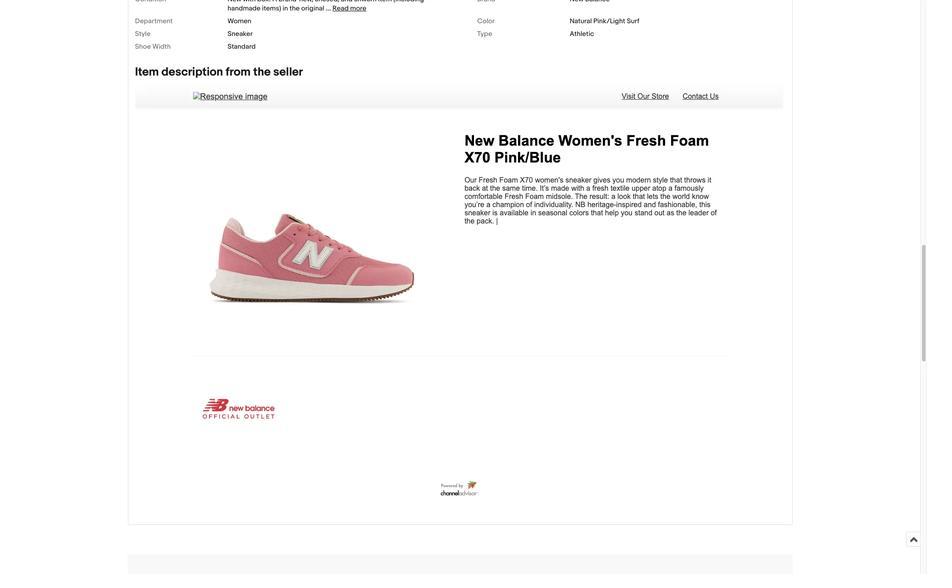 Task type: describe. For each thing, give the bounding box(es) containing it.
department
[[135, 17, 173, 25]]

a
[[272, 0, 277, 3]]

unused,
[[315, 0, 339, 3]]

shoe
[[135, 42, 151, 51]]

item
[[378, 0, 392, 3]]

original
[[301, 4, 324, 13]]

standard
[[228, 42, 256, 51]]

width
[[152, 42, 171, 51]]

1 vertical spatial the
[[253, 65, 271, 79]]

read more
[[332, 4, 366, 13]]

handmade
[[228, 4, 261, 13]]

in
[[283, 4, 288, 13]]

item description from the seller
[[135, 65, 303, 79]]

with
[[243, 0, 256, 3]]

seller
[[273, 65, 303, 79]]

items)
[[262, 4, 281, 13]]

brand-
[[279, 0, 299, 3]]

natural pink/light surf
[[570, 17, 640, 25]]



Task type: locate. For each thing, give the bounding box(es) containing it.
more
[[350, 4, 366, 13]]

pink/light
[[593, 17, 625, 25]]

from
[[226, 65, 251, 79]]

read
[[332, 4, 349, 13]]

shoe width
[[135, 42, 171, 51]]

description
[[161, 65, 223, 79]]

women
[[228, 17, 251, 25]]

the right from
[[253, 65, 271, 79]]

new,
[[299, 0, 313, 3]]

sneaker
[[228, 29, 253, 38]]

the
[[290, 4, 300, 13], [253, 65, 271, 79]]

(including
[[393, 0, 424, 3]]

0 horizontal spatial the
[[253, 65, 271, 79]]

and
[[341, 0, 353, 3]]

0 vertical spatial the
[[290, 4, 300, 13]]

new
[[228, 0, 241, 3]]

the down brand-
[[290, 4, 300, 13]]

item
[[135, 65, 159, 79]]

athletic
[[570, 29, 594, 38]]

type
[[477, 29, 492, 38]]

box:
[[257, 0, 271, 3]]

read more button
[[332, 4, 366, 13]]

color
[[477, 17, 495, 25]]

new with box: a brand-new, unused, and unworn item (including handmade items) in the original ...
[[228, 0, 424, 13]]

style
[[135, 29, 151, 38]]

unworn
[[354, 0, 377, 3]]

natural
[[570, 17, 592, 25]]

1 horizontal spatial the
[[290, 4, 300, 13]]

...
[[326, 4, 331, 13]]

the inside new with box: a brand-new, unused, and unworn item (including handmade items) in the original ...
[[290, 4, 300, 13]]

surf
[[627, 17, 640, 25]]



Task type: vqa. For each thing, say whether or not it's contained in the screenshot.
( related to Blue
no



